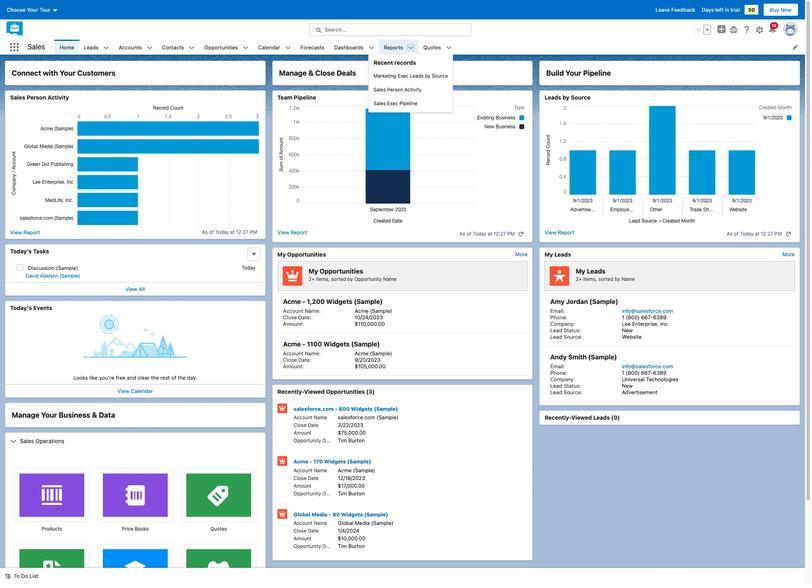 Task type: describe. For each thing, give the bounding box(es) containing it.
products button
[[14, 526, 90, 533]]

media for (sample)
[[355, 520, 370, 527]]

text default image inside "quotes" list item
[[446, 45, 452, 51]]

0 horizontal spatial 12:​27
[[236, 229, 249, 235]]

tim for $17,000.00
[[338, 491, 347, 497]]

recent records list item
[[368, 40, 453, 113]]

acme - 1100 widgets (sample)
[[283, 341, 380, 348]]

recent records
[[374, 59, 416, 66]]

contacts link
[[157, 40, 189, 55]]

accounts list item
[[114, 40, 157, 55]]

(800) for amy jordan (sample)
[[626, 315, 640, 321]]

deals
[[337, 69, 356, 77]]

more link for manage & close deals
[[515, 251, 528, 258]]

by down 'build'
[[563, 94, 570, 101]]

tour
[[40, 6, 50, 13]]

standard product2 image
[[35, 474, 69, 513]]

600
[[339, 406, 350, 412]]

feedback
[[672, 6, 696, 13]]

1 horizontal spatial source
[[571, 94, 591, 101]]

lee enterprise, inc
[[622, 321, 668, 327]]

- left 80
[[329, 512, 331, 518]]

pipeline for sales exec pipeline
[[400, 100, 418, 107]]

global media - 80 widgets (sample)
[[294, 512, 388, 518]]

tasks
[[33, 248, 49, 255]]

- for 1100
[[303, 341, 306, 348]]

acme left 1,200
[[283, 298, 301, 306]]

acme (sample) for acme - 1,200 widgets (sample)
[[355, 308, 392, 315]]

view for build your pipeline
[[545, 229, 557, 236]]

1 horizontal spatial &
[[309, 69, 314, 77]]

0 horizontal spatial pm
[[250, 229, 257, 235]]

pm for manage
[[508, 231, 515, 237]]

search... button
[[309, 23, 471, 36]]

accounts
[[119, 44, 142, 50]]

widgets for 170
[[324, 459, 346, 465]]

acme - 1,200 widgets (sample)
[[283, 298, 383, 306]]

12:​27 for manage & close deals
[[494, 231, 506, 237]]

owner for $75,000.00
[[323, 438, 338, 444]]

recently-viewed opportunities (3)
[[277, 389, 375, 396]]

data
[[99, 411, 115, 420]]

my for my leads
[[545, 251, 553, 258]]

viewed for opportunities
[[304, 389, 325, 396]]

dashboards
[[334, 44, 364, 50]]

as for build your pipeline
[[727, 231, 733, 237]]

david
[[26, 273, 38, 279]]

owner for $10,000.00
[[323, 544, 338, 550]]

1 the from the left
[[151, 375, 159, 381]]

burton for $17,000.00
[[348, 491, 365, 497]]

acme up $105,000.00
[[355, 351, 369, 357]]

view report for deals
[[277, 229, 307, 236]]

widgets for 1,200
[[326, 298, 353, 306]]

date for salesforce.com
[[308, 423, 319, 429]]

source inside recent records list item
[[432, 73, 448, 79]]

looks like you're free and clear the rest of the day.
[[73, 375, 197, 381]]

opportunities inside list item
[[204, 44, 238, 50]]

person inside recent records list item
[[387, 87, 403, 93]]

close date for acme
[[294, 476, 319, 482]]

close for acme - 1100 widgets (sample)
[[283, 357, 297, 364]]

667- for andy smith (sample)
[[641, 370, 653, 377]]

more for manage & close deals
[[515, 251, 528, 258]]

your for build your pipeline
[[566, 69, 582, 77]]

buy
[[770, 6, 780, 13]]

date for acme
[[308, 476, 319, 482]]

choose your tour
[[7, 6, 50, 13]]

1 vertical spatial sales person activity
[[10, 94, 69, 101]]

products
[[42, 526, 62, 533]]

close date for global
[[294, 529, 319, 535]]

to do list
[[14, 574, 38, 580]]

close for global media - 80 widgets (sample)
[[294, 529, 307, 535]]

2 the from the left
[[178, 375, 186, 381]]

books
[[135, 526, 149, 533]]

1 (800) 667-6389 for andy smith (sample)
[[622, 370, 667, 377]]

0 horizontal spatial calendar
[[131, 388, 153, 395]]

connect
[[12, 69, 41, 77]]

widgets right 80
[[341, 512, 363, 518]]

forecasts
[[301, 44, 325, 50]]

date: for 1,200
[[298, 315, 311, 321]]

buy now button
[[763, 3, 799, 16]]

advertisement
[[622, 390, 658, 396]]

$105,000.00
[[355, 364, 386, 370]]

- for 600
[[335, 406, 338, 412]]

0 horizontal spatial as
[[202, 229, 208, 235]]

reports
[[384, 44, 403, 50]]

close date for salesforce.com
[[294, 423, 319, 429]]

email: for andy
[[551, 364, 565, 370]]

quotes link
[[419, 40, 446, 55]]

sales person activity link
[[369, 83, 453, 97]]

standard forecasting3 image
[[202, 550, 236, 585]]

left
[[716, 6, 724, 13]]

my opportunities
[[277, 251, 326, 258]]

opportunity for 600
[[294, 438, 321, 444]]

choose your tour button
[[6, 3, 58, 16]]

text default image for accounts
[[147, 45, 152, 51]]

0 horizontal spatial pipeline
[[294, 94, 316, 101]]

view for manage & close deals
[[277, 229, 289, 236]]

info@salesforce.com link for andy smith (sample)
[[622, 364, 673, 370]]

1 (800) 667-6389 for amy jordan (sample)
[[622, 315, 667, 321]]

by inside my leads 2+ items, sorted by name
[[615, 276, 620, 282]]

amy jordan (sample)
[[551, 298, 619, 306]]

today's
[[10, 305, 32, 311]]

my opportunities link
[[277, 251, 326, 258]]

sales exec pipeline
[[374, 100, 418, 107]]

price books button
[[98, 526, 173, 533]]

close for acme - 170 widgets (sample)
[[294, 476, 307, 482]]

info@salesforce.com link for amy jordan (sample)
[[622, 308, 673, 315]]

quotes list item
[[419, 40, 457, 55]]

you're
[[99, 375, 114, 381]]

date for global
[[308, 529, 319, 535]]

choose
[[7, 6, 26, 13]]

$75,000.00
[[338, 430, 366, 437]]

andy
[[551, 354, 567, 361]]

view all
[[126, 286, 145, 292]]

items, for pipeline
[[583, 276, 597, 282]]

discussion
[[28, 265, 55, 271]]

info@salesforce.com for andy smith (sample)
[[622, 364, 673, 370]]

0 horizontal spatial as of today at 12:​27 pm
[[202, 229, 257, 235]]

view all link
[[126, 286, 145, 292]]

1/4/2024
[[338, 528, 360, 535]]

as of today at 12:​27 pm for manage & close deals
[[460, 231, 515, 237]]

text default image inside leads list item
[[103, 45, 109, 51]]

home link
[[55, 40, 79, 55]]

new for amy jordan (sample)
[[622, 327, 633, 334]]

lee
[[622, 321, 631, 327]]

$110,000.00
[[355, 321, 385, 327]]

search...
[[325, 26, 347, 33]]

667- for amy jordan (sample)
[[641, 315, 653, 321]]

0 horizontal spatial at
[[230, 229, 235, 235]]

acme - 170 widgets (sample)
[[294, 459, 371, 465]]

leads inside recent records list item
[[410, 73, 424, 79]]

my leads link
[[545, 251, 571, 258]]

more link for build your pipeline
[[783, 251, 795, 258]]

technologies
[[646, 377, 679, 383]]

3 lead from the top
[[551, 383, 562, 390]]

reports link
[[379, 40, 408, 55]]

text default image for opportunities
[[243, 45, 249, 51]]

dashboards list item
[[329, 40, 379, 55]]

amy
[[551, 298, 565, 306]]

leads list item
[[79, 40, 114, 55]]

lead status: for amy
[[551, 327, 581, 334]]

by inside my opportunities 2+ items, sorted by opportunity name
[[348, 276, 353, 282]]

6389 for andy smith (sample)
[[653, 370, 667, 377]]

viewed for leads
[[572, 415, 592, 422]]

leave feedback
[[656, 6, 696, 13]]

pipeline for build your pipeline
[[583, 69, 611, 77]]

records
[[395, 59, 416, 66]]

view report link for customers
[[10, 229, 40, 236]]

price
[[122, 526, 133, 533]]

0 horizontal spatial &
[[92, 411, 97, 420]]

report for deals
[[291, 229, 307, 236]]

rest
[[160, 375, 170, 381]]

marketing
[[374, 73, 397, 79]]

salesforce.com (sample)
[[338, 415, 399, 421]]

global media (sample)
[[338, 520, 394, 527]]

my for my opportunities
[[277, 251, 286, 258]]

discussion (sample) link
[[28, 265, 78, 271]]

standard order image
[[118, 550, 152, 585]]

my leads
[[545, 251, 571, 258]]

$17,000.00
[[338, 483, 365, 489]]

opportunities inside 'link'
[[287, 251, 326, 258]]

contacts list item
[[157, 40, 200, 55]]

acme left 170
[[294, 459, 308, 465]]

recent records list
[[55, 40, 805, 113]]

30
[[748, 6, 755, 13]]

opportunity owner tim burton for $17,000.00
[[294, 491, 365, 497]]

my opportunities 2+ items, sorted by opportunity name
[[309, 268, 397, 282]]

account for acme - 1100 widgets (sample)
[[283, 351, 303, 357]]

opportunities inside my opportunities 2+ items, sorted by opportunity name
[[320, 268, 363, 275]]

operations
[[35, 438, 64, 445]]

acme up $110,000.00
[[355, 308, 369, 315]]

do
[[21, 574, 28, 580]]

report for customers
[[23, 229, 40, 236]]

and
[[127, 375, 136, 381]]

global for global media (sample)
[[338, 520, 354, 527]]

days left in trial
[[702, 6, 740, 13]]

opportunity for 170
[[294, 491, 321, 497]]

smith
[[568, 354, 587, 361]]

text default image inside to do list button
[[5, 574, 11, 580]]

free
[[116, 375, 126, 381]]

account name for salesforce.com
[[294, 415, 327, 421]]

my for my leads 2+ items, sorted by name
[[576, 268, 586, 275]]

adelson
[[40, 273, 58, 279]]

lead source: for amy
[[551, 334, 583, 340]]

team pipeline
[[277, 94, 316, 101]]

discussion (sample) david adelson (sample)
[[26, 265, 80, 279]]

salesforce.com for salesforce.com - 600 widgets (sample)
[[294, 406, 334, 412]]

trial
[[731, 6, 740, 13]]



Task type: locate. For each thing, give the bounding box(es) containing it.
my inside my leads 2+ items, sorted by name
[[576, 268, 586, 275]]

1 (800) from the top
[[626, 315, 640, 321]]

0 vertical spatial calendar
[[258, 44, 280, 50]]

contacts
[[162, 44, 184, 50]]

1 horizontal spatial more
[[783, 251, 795, 258]]

close date down 170
[[294, 476, 319, 482]]

1 more link from the left
[[515, 251, 528, 258]]

view report link up my leads
[[545, 229, 575, 239]]

1 vertical spatial email:
[[551, 364, 565, 370]]

leads inside my leads 2+ items, sorted by name
[[587, 268, 606, 275]]

2 email: from the top
[[551, 364, 565, 370]]

$10,000.00
[[338, 536, 366, 542]]

2 1 from the top
[[622, 370, 625, 377]]

your right the with
[[60, 69, 76, 77]]

0 vertical spatial owner
[[323, 438, 338, 444]]

& down forecasts
[[309, 69, 314, 77]]

viewed left (0)
[[572, 415, 592, 422]]

1100
[[307, 341, 322, 348]]

1 vertical spatial salesforce.com
[[338, 415, 375, 421]]

leads inside list item
[[84, 44, 99, 50]]

170
[[314, 459, 323, 465]]

my for my opportunities 2+ items, sorted by opportunity name
[[309, 268, 318, 275]]

2 source: from the top
[[564, 390, 583, 396]]

1 vertical spatial company:
[[551, 377, 575, 383]]

viewed up salesforce.com - 600 widgets (sample)
[[304, 389, 325, 396]]

text default image left calendar link on the top left of page
[[243, 45, 249, 51]]

by up amy jordan (sample)
[[615, 276, 620, 282]]

new left inc
[[622, 327, 633, 334]]

recently- for recently-viewed leads (0)
[[545, 415, 572, 422]]

account name down "recently-viewed opportunities (3)" on the left
[[294, 415, 327, 421]]

acme (sample) for acme - 1100 widgets (sample)
[[355, 351, 392, 357]]

media left 80
[[312, 512, 328, 518]]

amount for global
[[294, 536, 312, 542]]

sales exec pipeline link
[[369, 97, 453, 111]]

1 vertical spatial quotes
[[210, 526, 227, 533]]

1 horizontal spatial as
[[460, 231, 466, 237]]

text default image
[[103, 45, 109, 51], [369, 45, 374, 51], [446, 45, 452, 51], [519, 231, 524, 237], [786, 231, 792, 237], [5, 574, 11, 580]]

source: up "recently-viewed leads (0)" on the bottom
[[564, 390, 583, 396]]

2 close date: from the top
[[283, 357, 311, 364]]

website
[[622, 334, 642, 340]]

text default image inside opportunities list item
[[243, 45, 249, 51]]

1 up website
[[622, 315, 625, 321]]

2+ for &
[[309, 276, 315, 282]]

global for global media - 80 widgets (sample)
[[294, 512, 310, 518]]

info@salesforce.com up enterprise,
[[622, 308, 673, 315]]

widgets for 1100
[[324, 341, 350, 348]]

widgets right 1100
[[324, 341, 350, 348]]

activity inside recent records list item
[[405, 87, 422, 93]]

standard quote image
[[202, 474, 236, 513]]

sales
[[28, 43, 45, 51], [374, 87, 386, 93], [10, 94, 25, 101], [374, 100, 386, 107], [20, 438, 34, 445]]

3 amount from the top
[[294, 536, 312, 542]]

1 close date from the top
[[294, 423, 319, 429]]

acme up 12/18/2023
[[338, 468, 352, 474]]

tim down $17,000.00
[[338, 491, 347, 497]]

2 vertical spatial owner
[[323, 544, 338, 550]]

0 horizontal spatial view report link
[[10, 229, 40, 236]]

my inside my opportunities 'link'
[[277, 251, 286, 258]]

status: up smith
[[564, 327, 581, 334]]

1 email: from the top
[[551, 308, 565, 315]]

company: for amy
[[551, 321, 575, 327]]

sales inside dropdown button
[[20, 438, 34, 445]]

1 vertical spatial (800)
[[626, 370, 640, 377]]

1 vertical spatial info@salesforce.com link
[[622, 364, 673, 370]]

recently-viewed leads (0)
[[545, 415, 620, 422]]

by up acme - 1,200 widgets (sample)
[[348, 276, 353, 282]]

salesforce.com - 600 widgets (sample)
[[294, 406, 398, 412]]

opportunity owner tim burton
[[294, 438, 365, 444], [294, 491, 365, 497], [294, 544, 365, 550]]

person
[[387, 87, 403, 93], [27, 94, 46, 101]]

1 vertical spatial acme (sample)
[[355, 351, 392, 357]]

2 vertical spatial date
[[308, 529, 319, 535]]

items, inside my opportunities 2+ items, sorted by opportunity name
[[316, 276, 330, 282]]

info@salesforce.com up universal technologies on the right bottom of the page
[[622, 364, 673, 370]]

2 name: from the top
[[305, 351, 321, 357]]

3 owner from the top
[[323, 544, 338, 550]]

0 vertical spatial salesforce.com
[[294, 406, 334, 412]]

1 vertical spatial 1 (800) 667-6389
[[622, 370, 667, 377]]

events
[[33, 305, 52, 311]]

leads by source
[[545, 94, 591, 101]]

build
[[546, 69, 564, 77]]

1 close date: from the top
[[283, 315, 311, 321]]

burton down $17,000.00
[[348, 491, 365, 497]]

view up my leads
[[545, 229, 557, 236]]

david adelson (sample) link
[[26, 273, 80, 279]]

1 owner from the top
[[323, 438, 338, 444]]

1 vertical spatial tim
[[338, 491, 347, 497]]

close date down global media - 80 widgets (sample)
[[294, 529, 319, 535]]

0 horizontal spatial the
[[151, 375, 159, 381]]

name: for 1,200
[[305, 308, 321, 315]]

1 667- from the top
[[641, 315, 653, 321]]

tim
[[338, 438, 347, 444], [338, 491, 347, 497], [338, 544, 347, 550]]

date: down 1,200
[[298, 315, 311, 321]]

1 lead from the top
[[551, 327, 562, 334]]

connect with your customers
[[12, 69, 116, 77]]

1 sorted from the left
[[331, 276, 346, 282]]

1 horizontal spatial view report
[[277, 229, 307, 236]]

1 horizontal spatial manage
[[279, 69, 307, 77]]

sales person activity
[[374, 87, 422, 93], [10, 94, 69, 101]]

view left the all
[[126, 286, 137, 292]]

account name for global
[[294, 521, 327, 527]]

opportunity owner tim burton for $10,000.00
[[294, 544, 365, 550]]

acme (sample)
[[355, 308, 392, 315], [355, 351, 392, 357], [338, 468, 375, 474]]

1 vertical spatial manage
[[12, 411, 39, 420]]

& left data on the bottom left of the page
[[92, 411, 97, 420]]

in
[[725, 6, 729, 13]]

2 more from the left
[[783, 251, 795, 258]]

0 vertical spatial lead source:
[[551, 334, 583, 340]]

today's events
[[10, 305, 52, 311]]

report up my opportunities
[[291, 229, 307, 236]]

acme left 1100
[[283, 341, 301, 348]]

price books
[[122, 526, 149, 533]]

1 more from the left
[[515, 251, 528, 258]]

2 horizontal spatial view report link
[[545, 229, 575, 239]]

1 horizontal spatial person
[[387, 87, 403, 93]]

2 new from the top
[[622, 383, 633, 390]]

1 for andy smith (sample)
[[622, 370, 625, 377]]

1 date: from the top
[[298, 315, 311, 321]]

close date: down 1,200
[[283, 315, 311, 321]]

burton for $10,000.00
[[348, 544, 365, 550]]

customers
[[77, 69, 116, 77]]

your inside dropdown button
[[27, 6, 38, 13]]

the left rest
[[151, 375, 159, 381]]

3 account name from the top
[[294, 521, 327, 527]]

3 burton from the top
[[348, 544, 365, 550]]

0 vertical spatial activity
[[405, 87, 422, 93]]

source: for smith
[[564, 390, 583, 396]]

1 status: from the top
[[564, 327, 581, 334]]

account name down global media - 80 widgets (sample)
[[294, 521, 327, 527]]

manage & close deals
[[279, 69, 356, 77]]

view report link up my opportunities
[[277, 229, 307, 239]]

2 company: from the top
[[551, 377, 575, 383]]

2 account name from the top
[[294, 468, 327, 474]]

2 burton from the top
[[348, 491, 365, 497]]

text default image inside contacts list item
[[189, 45, 195, 51]]

1 horizontal spatial quotes
[[423, 44, 441, 50]]

lead
[[551, 327, 562, 334], [551, 334, 562, 340], [551, 383, 562, 390], [551, 390, 562, 396]]

0 vertical spatial &
[[309, 69, 314, 77]]

view report up my opportunities
[[277, 229, 307, 236]]

standard pricebook2 image
[[118, 474, 152, 513]]

2 horizontal spatial as of today at 12:​27 pm
[[727, 231, 782, 237]]

2 horizontal spatial report
[[558, 229, 575, 236]]

1 items, from the left
[[316, 276, 330, 282]]

burton down $10,000.00
[[348, 544, 365, 550]]

1 horizontal spatial sorted
[[599, 276, 614, 282]]

text default image inside sales operations dropdown button
[[10, 439, 17, 446]]

1 horizontal spatial items,
[[583, 276, 597, 282]]

0 vertical spatial company:
[[551, 321, 575, 327]]

media for -
[[312, 512, 328, 518]]

name for acme - 170 widgets (sample)
[[314, 468, 327, 474]]

manage for manage your business & data
[[12, 411, 39, 420]]

widgets right 170
[[324, 459, 346, 465]]

0 vertical spatial manage
[[279, 69, 307, 77]]

tim for $10,000.00
[[338, 544, 347, 550]]

- for 170
[[310, 459, 312, 465]]

1 vertical spatial &
[[92, 411, 97, 420]]

2 view report from the left
[[277, 229, 307, 236]]

name: down 1,200
[[305, 308, 321, 315]]

inc
[[661, 321, 668, 327]]

0 vertical spatial sales person activity
[[374, 87, 422, 93]]

account for salesforce.com - 600 widgets (sample)
[[294, 415, 313, 421]]

leads
[[84, 44, 99, 50], [410, 73, 424, 79], [545, 94, 561, 101], [555, 251, 571, 258], [587, 268, 606, 275], [594, 415, 610, 422]]

text default image for contacts
[[189, 45, 195, 51]]

jordan
[[566, 298, 588, 306]]

1 vertical spatial activity
[[48, 94, 69, 101]]

manage your business & data
[[12, 411, 115, 420]]

opportunity for -
[[294, 544, 321, 550]]

- for 1,200
[[303, 298, 306, 306]]

global
[[294, 512, 310, 518], [338, 520, 354, 527]]

1 lead status: from the top
[[551, 327, 581, 334]]

1 account name: from the top
[[283, 308, 321, 315]]

10
[[772, 23, 777, 28]]

3 opportunity owner tim burton from the top
[[294, 544, 365, 550]]

group
[[694, 25, 711, 34]]

status: for smith
[[564, 383, 581, 390]]

0 vertical spatial 667-
[[641, 315, 653, 321]]

2+ up 1,200
[[309, 276, 315, 282]]

0 vertical spatial email:
[[551, 308, 565, 315]]

quotes
[[423, 44, 441, 50], [210, 526, 227, 533]]

0 vertical spatial tim
[[338, 438, 347, 444]]

1 account name from the top
[[294, 415, 327, 421]]

2 horizontal spatial pipeline
[[583, 69, 611, 77]]

0 vertical spatial close date:
[[283, 315, 311, 321]]

view report link
[[10, 229, 40, 236], [277, 229, 307, 239], [545, 229, 575, 239]]

sorted up amy jordan (sample)
[[599, 276, 614, 282]]

as of today at 12:​27 pm for build your pipeline
[[727, 231, 782, 237]]

0 horizontal spatial manage
[[12, 411, 39, 420]]

2 lead from the top
[[551, 334, 562, 340]]

day.
[[187, 375, 197, 381]]

1 horizontal spatial salesforce.com
[[338, 415, 375, 421]]

acme
[[283, 298, 301, 306], [355, 308, 369, 315], [283, 341, 301, 348], [355, 351, 369, 357], [294, 459, 308, 465], [338, 468, 352, 474]]

(800) up 'advertisement'
[[626, 370, 640, 377]]

0 vertical spatial media
[[312, 512, 328, 518]]

report up my leads
[[558, 229, 575, 236]]

text default image left forecasts
[[285, 45, 291, 51]]

owner up the 'acme - 170 widgets (sample)'
[[323, 438, 338, 444]]

2 lead status: from the top
[[551, 383, 581, 390]]

6389 right the "lee" on the bottom of page
[[653, 315, 667, 321]]

1 horizontal spatial as of today at 12:​27 pm
[[460, 231, 515, 237]]

1 1 from the top
[[622, 315, 625, 321]]

acme (sample) up $105,000.00
[[355, 351, 392, 357]]

text default image left the sales operations
[[10, 439, 17, 446]]

2 amount from the top
[[294, 483, 312, 489]]

1 vertical spatial person
[[27, 94, 46, 101]]

(800) up website
[[626, 315, 640, 321]]

0 vertical spatial quotes
[[423, 44, 441, 50]]

amount for acme
[[294, 483, 312, 489]]

calendar list item
[[253, 40, 296, 55]]

2 (800) from the top
[[626, 370, 640, 377]]

pipeline up leads by source
[[583, 69, 611, 77]]

(800)
[[626, 315, 640, 321], [626, 370, 640, 377]]

1 vertical spatial close date
[[294, 476, 319, 482]]

tim for $75,000.00
[[338, 438, 347, 444]]

2+ inside my opportunities 2+ items, sorted by opportunity name
[[309, 276, 315, 282]]

2 date from the top
[[308, 476, 319, 482]]

1 horizontal spatial 2+
[[576, 276, 582, 282]]

new left technologies
[[622, 383, 633, 390]]

calendar inside "list item"
[[258, 44, 280, 50]]

2 vertical spatial tim
[[338, 544, 347, 550]]

2 owner from the top
[[323, 491, 338, 497]]

manage for manage & close deals
[[279, 69, 307, 77]]

account name: down 1,200
[[283, 308, 321, 315]]

0 vertical spatial source
[[432, 73, 448, 79]]

acme (sample) up $110,000.00
[[355, 308, 392, 315]]

0 horizontal spatial sorted
[[331, 276, 346, 282]]

1 opportunity owner tim burton from the top
[[294, 438, 365, 444]]

1 1 (800) 667-6389 from the top
[[622, 315, 667, 321]]

1 lead source: from the top
[[551, 334, 583, 340]]

view report link up today's
[[10, 229, 40, 236]]

account for acme - 170 widgets (sample)
[[294, 468, 313, 474]]

close date: down 1100
[[283, 357, 311, 364]]

your for manage your business & data
[[41, 411, 57, 420]]

opportunity owner tim burton up the 'acme - 170 widgets (sample)'
[[294, 438, 365, 444]]

1 vertical spatial account name:
[[283, 351, 321, 357]]

2 horizontal spatial 12:​27
[[761, 231, 774, 237]]

more
[[515, 251, 528, 258], [783, 251, 795, 258]]

items,
[[316, 276, 330, 282], [583, 276, 597, 282]]

name
[[383, 276, 397, 282], [622, 276, 635, 282], [314, 415, 327, 421], [314, 468, 327, 474], [314, 521, 327, 527]]

0 horizontal spatial view report
[[10, 229, 40, 236]]

2+ for your
[[576, 276, 582, 282]]

0 horizontal spatial 2+
[[309, 276, 315, 282]]

0 vertical spatial name:
[[305, 308, 321, 315]]

1
[[622, 315, 625, 321], [622, 370, 625, 377]]

0 horizontal spatial recently-
[[277, 389, 304, 396]]

2 6389 from the top
[[653, 370, 667, 377]]

account name:
[[283, 308, 321, 315], [283, 351, 321, 357]]

items, inside my leads 2+ items, sorted by name
[[583, 276, 597, 282]]

quotes inside quotes button
[[210, 526, 227, 533]]

pipeline inside recent records list item
[[400, 100, 418, 107]]

sorted inside my opportunities 2+ items, sorted by opportunity name
[[331, 276, 346, 282]]

date: down 1100
[[298, 357, 311, 364]]

widgets up salesforce.com (sample)
[[351, 406, 373, 412]]

items, up amy jordan (sample)
[[583, 276, 597, 282]]

to do list button
[[0, 569, 43, 585]]

0 horizontal spatial report
[[23, 229, 40, 236]]

2 667- from the top
[[641, 370, 653, 377]]

widgets
[[326, 298, 353, 306], [324, 341, 350, 348], [351, 406, 373, 412], [324, 459, 346, 465], [341, 512, 363, 518]]

name for salesforce.com - 600 widgets (sample)
[[314, 415, 327, 421]]

amount: for acme - 1,200 widgets (sample)
[[283, 321, 304, 327]]

2 amount: from the top
[[283, 364, 304, 370]]

list
[[29, 574, 38, 580]]

new for andy smith (sample)
[[622, 383, 633, 390]]

widgets right 1,200
[[326, 298, 353, 306]]

widgets for 600
[[351, 406, 373, 412]]

source
[[432, 73, 448, 79], [571, 94, 591, 101]]

date:
[[298, 315, 311, 321], [298, 357, 311, 364]]

email: down 'amy' at bottom right
[[551, 308, 565, 315]]

1 vertical spatial 6389
[[653, 370, 667, 377]]

0 vertical spatial amount
[[294, 430, 312, 437]]

1 vertical spatial burton
[[348, 491, 365, 497]]

10 button
[[768, 22, 779, 34]]

date down "recently-viewed opportunities (3)" on the left
[[308, 423, 319, 429]]

0 vertical spatial date
[[308, 423, 319, 429]]

2 items, from the left
[[583, 276, 597, 282]]

2+ up jordan
[[576, 276, 582, 282]]

team
[[277, 94, 293, 101]]

exec down sales person activity link
[[387, 100, 398, 107]]

2 more link from the left
[[783, 251, 795, 258]]

text default image inside dashboards list item
[[369, 45, 374, 51]]

2 1 (800) 667-6389 from the top
[[622, 370, 667, 377]]

1 horizontal spatial calendar
[[258, 44, 280, 50]]

marketing exec leads by source link
[[369, 69, 453, 83]]

1 horizontal spatial global
[[338, 520, 354, 527]]

email:
[[551, 308, 565, 315], [551, 364, 565, 370]]

text default image inside the calendar "list item"
[[285, 45, 291, 51]]

&
[[309, 69, 314, 77], [92, 411, 97, 420]]

1 2+ from the left
[[309, 276, 315, 282]]

0 vertical spatial global
[[294, 512, 310, 518]]

build your pipeline
[[546, 69, 611, 77]]

667- up 'advertisement'
[[641, 370, 653, 377]]

name for global media - 80 widgets (sample)
[[314, 521, 327, 527]]

more for build your pipeline
[[783, 251, 795, 258]]

company: down the 'andy'
[[551, 377, 575, 383]]

0 vertical spatial person
[[387, 87, 403, 93]]

person down connect
[[27, 94, 46, 101]]

view report link for deals
[[277, 229, 307, 239]]

1 6389 from the top
[[653, 315, 667, 321]]

pipeline right 'team'
[[294, 94, 316, 101]]

1 source: from the top
[[564, 334, 583, 340]]

person up sales exec pipeline
[[387, 87, 403, 93]]

2 vertical spatial acme (sample)
[[338, 468, 375, 474]]

1 info@salesforce.com from the top
[[622, 308, 673, 315]]

days
[[702, 6, 714, 13]]

manage
[[279, 69, 307, 77], [12, 411, 39, 420]]

phone:
[[551, 315, 568, 321], [551, 370, 568, 377]]

close for salesforce.com - 600 widgets (sample)
[[294, 423, 307, 429]]

the
[[151, 375, 159, 381], [178, 375, 186, 381]]

phone: for amy
[[551, 315, 568, 321]]

2 account name: from the top
[[283, 351, 321, 357]]

1 vertical spatial opportunity owner tim burton
[[294, 491, 365, 497]]

exec for marketing
[[398, 73, 409, 79]]

by up sales person activity link
[[425, 73, 431, 79]]

3 view report from the left
[[545, 229, 575, 236]]

1 vertical spatial source:
[[564, 390, 583, 396]]

owner up 80
[[323, 491, 338, 497]]

12:​27 for build your pipeline
[[761, 231, 774, 237]]

2+ inside my leads 2+ items, sorted by name
[[576, 276, 582, 282]]

view report for customers
[[10, 229, 40, 236]]

1 vertical spatial amount:
[[283, 364, 304, 370]]

owner for $17,000.00
[[323, 491, 338, 497]]

1 (800) 667-6389 up 'advertisement'
[[622, 370, 667, 377]]

(3)
[[366, 389, 375, 396]]

global left 80
[[294, 512, 310, 518]]

1 amount: from the top
[[283, 321, 304, 327]]

3/22/2023
[[338, 422, 364, 429]]

1 phone: from the top
[[551, 315, 568, 321]]

activity down the marketing exec leads by source link
[[405, 87, 422, 93]]

company: down 'amy' at bottom right
[[551, 321, 575, 327]]

0 vertical spatial date:
[[298, 315, 311, 321]]

2 opportunity owner tim burton from the top
[[294, 491, 365, 497]]

opportunities list item
[[200, 40, 253, 55]]

activity down connect with your customers
[[48, 94, 69, 101]]

company: for andy
[[551, 377, 575, 383]]

1 up 'advertisement'
[[622, 370, 625, 377]]

12:​27
[[236, 229, 249, 235], [494, 231, 506, 237], [761, 231, 774, 237]]

opportunity owner tim burton up 80
[[294, 491, 365, 497]]

as for manage & close deals
[[460, 231, 466, 237]]

close
[[315, 69, 335, 77], [283, 315, 297, 321], [283, 357, 297, 364], [294, 423, 307, 429], [294, 476, 307, 482], [294, 529, 307, 535]]

recently- for recently-viewed opportunities (3)
[[277, 389, 304, 396]]

by inside recent records list item
[[425, 73, 431, 79]]

email: for amy
[[551, 308, 565, 315]]

the left day.
[[178, 375, 186, 381]]

2 phone: from the top
[[551, 370, 568, 377]]

1 horizontal spatial 12:​27
[[494, 231, 506, 237]]

sales person activity up sales exec pipeline
[[374, 87, 422, 93]]

as of today at 12:​27 pm
[[202, 229, 257, 235], [460, 231, 515, 237], [727, 231, 782, 237]]

opportunity inside my opportunities 2+ items, sorted by opportunity name
[[354, 276, 382, 282]]

1 view report from the left
[[10, 229, 40, 236]]

view
[[10, 229, 22, 236], [277, 229, 289, 236], [545, 229, 557, 236], [126, 286, 137, 292], [118, 388, 129, 395]]

name inside my opportunities 2+ items, sorted by opportunity name
[[383, 276, 397, 282]]

4 lead from the top
[[551, 390, 562, 396]]

0 vertical spatial acme (sample)
[[355, 308, 392, 315]]

text default image right the contacts
[[189, 45, 195, 51]]

2 tim from the top
[[338, 491, 347, 497]]

1 burton from the top
[[348, 438, 365, 444]]

my inside my opportunities 2+ items, sorted by opportunity name
[[309, 268, 318, 275]]

1 info@salesforce.com link from the top
[[622, 308, 673, 315]]

my inside my leads link
[[545, 251, 553, 258]]

1 vertical spatial status:
[[564, 383, 581, 390]]

1 company: from the top
[[551, 321, 575, 327]]

1 amount from the top
[[294, 430, 312, 437]]

2 horizontal spatial at
[[755, 231, 760, 237]]

date: for 1100
[[298, 357, 311, 364]]

3 date from the top
[[308, 529, 319, 535]]

name inside my leads 2+ items, sorted by name
[[622, 276, 635, 282]]

your left tour
[[27, 6, 38, 13]]

calendar link
[[253, 40, 285, 55]]

3 tim from the top
[[338, 544, 347, 550]]

3 report from the left
[[558, 229, 575, 236]]

1 vertical spatial close date:
[[283, 357, 311, 364]]

1 horizontal spatial the
[[178, 375, 186, 381]]

date down 170
[[308, 476, 319, 482]]

media up 1/4/2024
[[355, 520, 370, 527]]

pipeline down sales person activity link
[[400, 100, 418, 107]]

1 tim from the top
[[338, 438, 347, 444]]

1 vertical spatial source
[[571, 94, 591, 101]]

1 horizontal spatial more link
[[783, 251, 795, 258]]

0 vertical spatial 1 (800) 667-6389
[[622, 315, 667, 321]]

sales person activity inside sales person activity link
[[374, 87, 422, 93]]

lead status: for andy
[[551, 383, 581, 390]]

quotes inside quotes link
[[423, 44, 441, 50]]

burton down $75,000.00
[[348, 438, 365, 444]]

opportunity owner tim burton down $10,000.00
[[294, 544, 365, 550]]

text default image
[[147, 45, 152, 51], [189, 45, 195, 51], [243, 45, 249, 51], [285, 45, 291, 51], [408, 45, 414, 51], [10, 439, 17, 446]]

home
[[60, 44, 74, 50]]

2 info@salesforce.com from the top
[[622, 364, 673, 370]]

1 vertical spatial lead source:
[[551, 390, 583, 396]]

0 horizontal spatial person
[[27, 94, 46, 101]]

info@salesforce.com for amy jordan (sample)
[[622, 308, 673, 315]]

1 vertical spatial media
[[355, 520, 370, 527]]

pm for build
[[775, 231, 782, 237]]

text default image for calendar
[[285, 45, 291, 51]]

(800) for andy smith (sample)
[[626, 370, 640, 377]]

2 sorted from the left
[[599, 276, 614, 282]]

at for manage & close deals
[[488, 231, 492, 237]]

1 new from the top
[[622, 327, 633, 334]]

1 vertical spatial new
[[622, 383, 633, 390]]

0 vertical spatial amount:
[[283, 321, 304, 327]]

exec down records
[[398, 73, 409, 79]]

sorted inside my leads 2+ items, sorted by name
[[599, 276, 614, 282]]

view for connect with your customers
[[10, 229, 22, 236]]

salesforce.com for salesforce.com (sample)
[[338, 415, 375, 421]]

text default image inside accounts list item
[[147, 45, 152, 51]]

status: down smith
[[564, 383, 581, 390]]

0 vertical spatial 1
[[622, 315, 625, 321]]

lead source: up the 'andy'
[[551, 334, 583, 340]]

items, for close
[[316, 276, 330, 282]]

account for acme - 1,200 widgets (sample)
[[283, 308, 303, 315]]

amount for salesforce.com
[[294, 430, 312, 437]]

2 date: from the top
[[298, 357, 311, 364]]

0 vertical spatial account name:
[[283, 308, 321, 315]]

with
[[43, 69, 58, 77]]

standard contract image
[[35, 550, 69, 585]]

- left 170
[[310, 459, 312, 465]]

phone: down 'amy' at bottom right
[[551, 315, 568, 321]]

lead source: for andy
[[551, 390, 583, 396]]

0 horizontal spatial sales person activity
[[10, 94, 69, 101]]

tim down $10,000.00
[[338, 544, 347, 550]]

1 vertical spatial phone:
[[551, 370, 568, 377]]

2 status: from the top
[[564, 383, 581, 390]]

lead status: down the 'andy'
[[551, 383, 581, 390]]

2 view report link from the left
[[277, 229, 307, 239]]

date
[[308, 423, 319, 429], [308, 476, 319, 482], [308, 529, 319, 535]]

quotes down standard quote image
[[210, 526, 227, 533]]

email: down the 'andy'
[[551, 364, 565, 370]]

2 lead source: from the top
[[551, 390, 583, 396]]

phone: for andy
[[551, 370, 568, 377]]

view report up my leads
[[545, 229, 575, 236]]

1 view report link from the left
[[10, 229, 40, 236]]

2 vertical spatial burton
[[348, 544, 365, 550]]

2 horizontal spatial as
[[727, 231, 733, 237]]

2 2+ from the left
[[576, 276, 582, 282]]

of
[[209, 229, 214, 235], [467, 231, 472, 237], [734, 231, 739, 237], [171, 375, 176, 381]]

text default image inside recent records list item
[[408, 45, 414, 51]]

1 date from the top
[[308, 423, 319, 429]]

- left 1100
[[303, 341, 306, 348]]

0 vertical spatial info@salesforce.com link
[[622, 308, 673, 315]]

account name for acme
[[294, 468, 327, 474]]

pipeline
[[583, 69, 611, 77], [294, 94, 316, 101], [400, 100, 418, 107]]

company:
[[551, 321, 575, 327], [551, 377, 575, 383]]

2 close date from the top
[[294, 476, 319, 482]]

1 name: from the top
[[305, 308, 321, 315]]

view up today's
[[10, 229, 22, 236]]

3 view report link from the left
[[545, 229, 575, 239]]

1 horizontal spatial recently-
[[545, 415, 572, 422]]

view down free on the bottom of the page
[[118, 388, 129, 395]]

3 close date from the top
[[294, 529, 319, 535]]

manage up team pipeline
[[279, 69, 307, 77]]

status: for jordan
[[564, 327, 581, 334]]

1 report from the left
[[23, 229, 40, 236]]

view up my opportunities
[[277, 229, 289, 236]]

2 info@salesforce.com link from the top
[[622, 364, 673, 370]]

2 report from the left
[[291, 229, 307, 236]]

looks
[[73, 375, 88, 381]]



Task type: vqa. For each thing, say whether or not it's contained in the screenshot.
the Normal popup button
no



